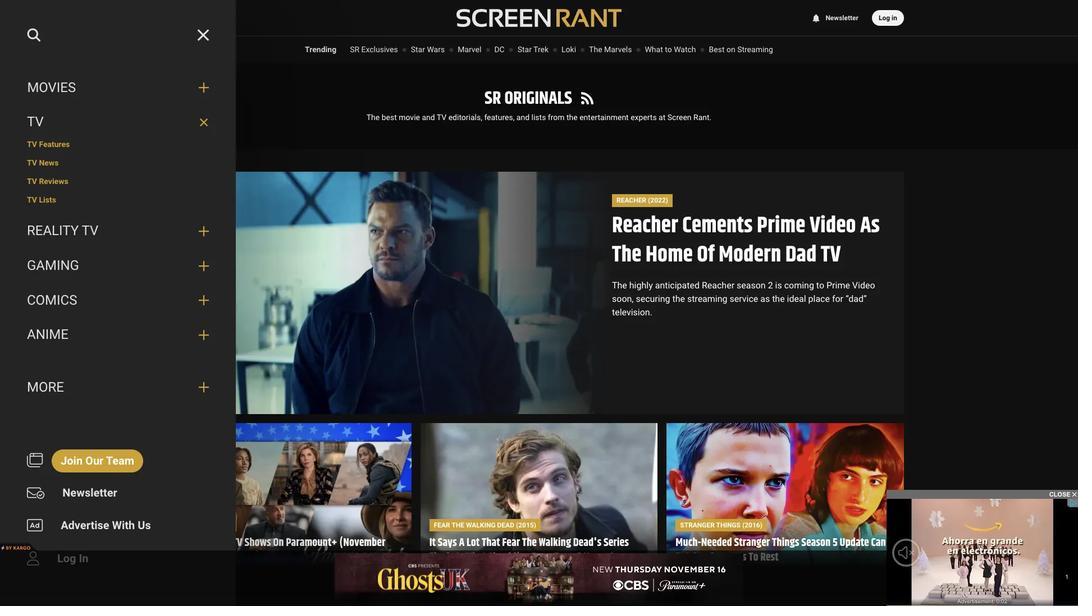 Task type: describe. For each thing, give the bounding box(es) containing it.
tv features
[[27, 140, 70, 149]]

1 vertical spatial reacher
[[612, 209, 678, 243]]

troy looking at charlie in fear the walking dead season 8 episode 8 image
[[420, 424, 658, 575]]

as
[[760, 294, 770, 304]]

the inside sr originals the best movie and tv editorials, features, and lists from the entertainment experts at screen rant.
[[567, 113, 578, 122]]

loki
[[562, 45, 576, 54]]

log in link
[[48, 547, 97, 571]]

marvel
[[458, 45, 481, 54]]

to inside the highly anticipated reacher season 2 is coming to prime video soon, securing the streaming service as the ideal place for "dad" television.
[[816, 280, 824, 291]]

2 and from the left
[[517, 113, 530, 122]]

1 vertical spatial stranger
[[734, 535, 770, 552]]

5 inside stranger things (2016) much-needed stranger things season 5 update can put age concerns to rest
[[833, 535, 838, 552]]

news
[[39, 158, 59, 167]]

1 horizontal spatial in
[[892, 14, 897, 22]]

advertise with us
[[61, 519, 151, 533]]

0:02
[[996, 599, 1007, 605]]

stranger things (2016) link
[[676, 519, 767, 532]]

the inside sr originals the best movie and tv editorials, features, and lists from the entertainment experts at screen rant.
[[367, 113, 380, 122]]

dad
[[785, 238, 817, 272]]

reacher (2022) link
[[612, 194, 673, 207]]

prime inside the reacher (2022) reacher cements prime video as the home of modern dad tv
[[757, 209, 805, 243]]

reacher cements prime video as the home of modern dad tv link
[[612, 209, 880, 272]]

gaming link
[[27, 258, 190, 275]]

movies
[[27, 79, 76, 95]]

best
[[382, 113, 397, 122]]

eleven and mike from stranger things image
[[667, 424, 904, 575]]

for
[[832, 294, 843, 304]]

fear the walking dead (2015) link
[[429, 519, 541, 532]]

tv features link
[[27, 140, 209, 150]]

0 horizontal spatial to
[[665, 45, 672, 54]]

gaming
[[27, 258, 79, 273]]

star for star wars
[[411, 45, 425, 54]]

team
[[106, 454, 134, 468]]

sr originals the best movie and tv editorials, features, and lists from the entertainment experts at screen rant.
[[367, 85, 712, 122]]

the inside the highly anticipated reacher season 2 is coming to prime video soon, securing the streaming service as the ideal place for "dad" television.
[[612, 280, 627, 291]]

of
[[697, 238, 715, 272]]

can
[[871, 535, 886, 552]]

comics
[[27, 292, 77, 308]]

a
[[459, 535, 465, 552]]

needed
[[701, 535, 732, 552]]

lists
[[532, 113, 546, 122]]

the 30 best tv shows on paramount+ (november 2023) link
[[183, 535, 402, 567]]

been
[[532, 549, 552, 567]]

1 horizontal spatial the
[[672, 294, 685, 304]]

1 vertical spatial walking
[[539, 535, 571, 552]]

the marvels link
[[589, 45, 632, 54]]

with
[[112, 519, 135, 533]]

prime inside the highly anticipated reacher season 2 is coming to prime video soon, securing the streaming service as the ideal place for "dad" television.
[[827, 280, 850, 291]]

what to watch
[[645, 45, 696, 54]]

star trek
[[518, 45, 549, 54]]

(2022)
[[648, 197, 668, 205]]

originals
[[504, 85, 572, 112]]

sr exclusives
[[350, 45, 398, 54]]

0 horizontal spatial walking
[[466, 521, 496, 529]]

movies link
[[27, 79, 190, 96]]

0 horizontal spatial fear
[[434, 521, 450, 529]]

advertisement: 0:02
[[957, 599, 1007, 605]]

as
[[860, 209, 880, 243]]

marvels
[[604, 45, 632, 54]]

features
[[39, 140, 70, 149]]

tv left the lists
[[27, 196, 37, 205]]

paramount+ shows - lawmen bass reeves, good fight, special ops lioness, frasier, tulsa king, 1883 image
[[174, 424, 411, 575]]

advertise
[[61, 519, 109, 533]]

best inside the 30 best tv shows on paramount+ (november 2023)
[[212, 535, 230, 552]]

our
[[85, 454, 104, 468]]

dc
[[494, 45, 505, 54]]

us
[[138, 519, 151, 533]]

from
[[548, 113, 565, 122]]

the marvels
[[589, 45, 632, 54]]

editorials,
[[448, 113, 482, 122]]

what inside fear the walking dead (2015) it says a lot that fear the walking dead's series finale is what should've been done 5 years ago
[[466, 549, 486, 567]]

shows
[[244, 535, 271, 552]]

tv inside the 30 best tv shows on paramount+ (november 2023)
[[232, 535, 242, 552]]

age
[[692, 549, 707, 567]]

tv inside the reacher (2022) reacher cements prime video as the home of modern dad tv
[[821, 238, 841, 272]]

lot
[[467, 535, 480, 552]]

close
[[1049, 491, 1071, 498]]

1 vertical spatial fear
[[502, 535, 520, 552]]

star for star trek
[[518, 45, 532, 54]]

best on streaming link
[[709, 45, 773, 54]]

best on streaming
[[709, 45, 773, 54]]

lists
[[39, 196, 56, 205]]

season
[[801, 535, 831, 552]]

anime link
[[27, 327, 190, 344]]

soon,
[[612, 294, 634, 304]]

streaming
[[737, 45, 773, 54]]

more
[[27, 379, 64, 395]]

1 horizontal spatial newsletter
[[826, 14, 859, 22]]

the down (2015) at the bottom left of page
[[522, 535, 537, 552]]

that
[[482, 535, 500, 552]]

series
[[604, 535, 629, 552]]

tv up tv lists
[[27, 177, 37, 186]]

is
[[775, 280, 782, 291]]

much-
[[676, 535, 701, 552]]

0 horizontal spatial newsletter
[[62, 486, 117, 500]]

dead's
[[573, 535, 602, 552]]

0 vertical spatial reacher
[[617, 197, 646, 205]]

0 vertical spatial log
[[879, 14, 890, 22]]

on
[[273, 535, 284, 552]]

1 vertical spatial log
[[57, 552, 76, 565]]

what to watch link
[[645, 45, 696, 54]]

experts
[[631, 113, 657, 122]]

(2016)
[[742, 521, 763, 529]]

much-needed stranger things season 5 update can put age concerns to rest link
[[676, 535, 895, 567]]



Task type: locate. For each thing, give the bounding box(es) containing it.
stranger
[[680, 521, 715, 529], [734, 535, 770, 552]]

1 horizontal spatial 5
[[833, 535, 838, 552]]

1
[[1065, 574, 1069, 581]]

0 horizontal spatial prime
[[757, 209, 805, 243]]

✕
[[1072, 491, 1077, 498]]

1 horizontal spatial star
[[518, 45, 532, 54]]

0 vertical spatial in
[[892, 14, 897, 22]]

watch
[[674, 45, 696, 54]]

sr inside sr originals the best movie and tv editorials, features, and lists from the entertainment experts at screen rant.
[[485, 85, 501, 112]]

1 horizontal spatial fear
[[502, 535, 520, 552]]

says
[[438, 535, 457, 552]]

finale
[[429, 549, 454, 567]]

at
[[659, 113, 666, 122]]

join
[[61, 454, 83, 468]]

best left the on at the right of the page
[[709, 45, 725, 54]]

1 horizontal spatial walking
[[539, 535, 571, 552]]

0 vertical spatial fear
[[434, 521, 450, 529]]

stranger up much-
[[680, 521, 715, 529]]

season
[[737, 280, 766, 291]]

entertainment
[[580, 113, 629, 122]]

video left as
[[810, 209, 856, 243]]

0 vertical spatial newsletter link
[[811, 14, 859, 22]]

and right the movie
[[422, 113, 435, 122]]

things left season
[[772, 535, 799, 552]]

newsletter link
[[811, 14, 859, 22], [53, 482, 126, 506]]

tv lists link
[[27, 196, 209, 206]]

star trek link
[[518, 45, 549, 54]]

anime
[[27, 327, 68, 343]]

reacher down reacher (2022) link
[[612, 209, 678, 243]]

reacher left (2022)
[[617, 197, 646, 205]]

0 horizontal spatial stranger
[[680, 521, 715, 529]]

1 vertical spatial newsletter link
[[53, 482, 126, 506]]

advertisement:
[[957, 599, 995, 605]]

fear up says at bottom
[[434, 521, 450, 529]]

1 horizontal spatial newsletter link
[[811, 14, 859, 22]]

1 vertical spatial prime
[[827, 280, 850, 291]]

5
[[833, 535, 838, 552], [577, 549, 582, 567]]

fear the walking dead (2015) it says a lot that fear the walking dead's series finale is what should've been done 5 years ago
[[429, 521, 629, 567]]

the up 'a'
[[452, 521, 464, 529]]

stranger things (2016) much-needed stranger things season 5 update can put age concerns to rest
[[676, 521, 886, 567]]

reacher
[[617, 197, 646, 205], [612, 209, 678, 243], [702, 280, 735, 291]]

what left watch
[[645, 45, 663, 54]]

newsletter
[[826, 14, 859, 22], [62, 486, 117, 500]]

1 star from the left
[[411, 45, 425, 54]]

2 star from the left
[[518, 45, 532, 54]]

screenrant logo image
[[456, 9, 622, 27]]

it says a lot that fear the walking dead's series finale is what should've been done 5 years ago link
[[429, 535, 649, 567]]

0 horizontal spatial 5
[[577, 549, 582, 567]]

comics link
[[27, 292, 190, 309]]

0 horizontal spatial things
[[716, 521, 741, 529]]

wars
[[427, 45, 445, 54]]

1 horizontal spatial log in
[[879, 14, 897, 22]]

walking
[[466, 521, 496, 529], [539, 535, 571, 552]]

1 vertical spatial log in
[[57, 552, 88, 565]]

service
[[730, 294, 758, 304]]

tv left news
[[27, 158, 37, 167]]

5 right done
[[577, 549, 582, 567]]

to up place
[[816, 280, 824, 291]]

1 horizontal spatial prime
[[827, 280, 850, 291]]

0 horizontal spatial newsletter link
[[53, 482, 126, 506]]

0 vertical spatial things
[[716, 521, 741, 529]]

reacher inside the highly anticipated reacher season 2 is coming to prime video soon, securing the streaming service as the ideal place for "dad" television.
[[702, 280, 735, 291]]

star left trek
[[518, 45, 532, 54]]

2023)
[[183, 549, 207, 567]]

fear down dead
[[502, 535, 520, 552]]

tv reviews
[[27, 177, 68, 186]]

the right as
[[772, 294, 785, 304]]

dc link
[[494, 45, 505, 54]]

the down anticipated
[[672, 294, 685, 304]]

place
[[808, 294, 830, 304]]

tv left editorials,
[[437, 113, 447, 122]]

1 vertical spatial newsletter
[[62, 486, 117, 500]]

0 horizontal spatial sr
[[350, 45, 359, 54]]

the up highly
[[612, 238, 641, 272]]

1 horizontal spatial to
[[816, 280, 824, 291]]

2 horizontal spatial the
[[772, 294, 785, 304]]

jack reacher standing tall while captured in reacher season 2 image
[[174, 172, 612, 415]]

join our team
[[61, 454, 134, 468]]

cements
[[682, 209, 753, 243]]

to left watch
[[665, 45, 672, 54]]

tv left shows
[[232, 535, 242, 552]]

tv up the tv features in the top of the page
[[27, 114, 44, 130]]

on
[[727, 45, 735, 54]]

what right is
[[466, 549, 486, 567]]

walking up lot
[[466, 521, 496, 529]]

log
[[879, 14, 890, 22], [57, 552, 76, 565]]

1 vertical spatial to
[[816, 280, 824, 291]]

video player region
[[887, 499, 1078, 606]]

1 vertical spatial video
[[852, 280, 875, 291]]

the inside the reacher (2022) reacher cements prime video as the home of modern dad tv
[[612, 238, 641, 272]]

tv right the reality
[[82, 223, 98, 239]]

2 vertical spatial reacher
[[702, 280, 735, 291]]

star
[[411, 45, 425, 54], [518, 45, 532, 54]]

the highly anticipated reacher season 2 is coming to prime video soon, securing the streaming service as the ideal place for "dad" television.
[[612, 280, 875, 318]]

star left wars
[[411, 45, 425, 54]]

the left best
[[367, 113, 380, 122]]

tv inside sr originals the best movie and tv editorials, features, and lists from the entertainment experts at screen rant.
[[437, 113, 447, 122]]

sr up features,
[[485, 85, 501, 112]]

0 horizontal spatial what
[[466, 549, 486, 567]]

1 horizontal spatial sr
[[485, 85, 501, 112]]

streaming
[[687, 294, 728, 304]]

anticipated
[[655, 280, 700, 291]]

1 horizontal spatial things
[[772, 535, 799, 552]]

1 vertical spatial best
[[212, 535, 230, 552]]

sr left exclusives
[[350, 45, 359, 54]]

reality tv
[[27, 223, 98, 239]]

securing
[[636, 294, 670, 304]]

tv reviews link
[[27, 177, 209, 187]]

modern
[[719, 238, 781, 272]]

tv right dad
[[821, 238, 841, 272]]

0 vertical spatial video
[[810, 209, 856, 243]]

2
[[768, 280, 773, 291]]

0 vertical spatial walking
[[466, 521, 496, 529]]

the left marvels
[[589, 45, 602, 54]]

loki link
[[562, 45, 576, 54]]

features,
[[484, 113, 515, 122]]

tv news
[[27, 158, 59, 167]]

1 horizontal spatial log
[[879, 14, 890, 22]]

1 vertical spatial sr
[[485, 85, 501, 112]]

1 horizontal spatial what
[[645, 45, 663, 54]]

trek
[[534, 45, 549, 54]]

1 and from the left
[[422, 113, 435, 122]]

concerns
[[709, 549, 747, 567]]

the
[[589, 45, 602, 54], [367, 113, 380, 122], [612, 238, 641, 272], [612, 280, 627, 291], [452, 521, 464, 529], [183, 535, 198, 552], [522, 535, 537, 552]]

tv news link
[[27, 158, 209, 168]]

reality
[[27, 223, 79, 239]]

0 horizontal spatial in
[[79, 552, 88, 565]]

and left the lists
[[517, 113, 530, 122]]

the left 30
[[183, 535, 198, 552]]

sr exclusives link
[[350, 45, 398, 54]]

and
[[422, 113, 435, 122], [517, 113, 530, 122]]

video up '"dad"'
[[852, 280, 875, 291]]

ideal
[[787, 294, 806, 304]]

0 horizontal spatial the
[[567, 113, 578, 122]]

marvel link
[[458, 45, 481, 54]]

years
[[584, 549, 607, 567]]

sr for exclusives
[[350, 45, 359, 54]]

video inside the highly anticipated reacher season 2 is coming to prime video soon, securing the streaming service as the ideal place for "dad" television.
[[852, 280, 875, 291]]

0 horizontal spatial star
[[411, 45, 425, 54]]

0 vertical spatial log in
[[879, 14, 897, 22]]

1 horizontal spatial stranger
[[734, 535, 770, 552]]

tv lists
[[27, 196, 56, 205]]

1 horizontal spatial best
[[709, 45, 725, 54]]

1 vertical spatial what
[[466, 549, 486, 567]]

best
[[709, 45, 725, 54], [212, 535, 230, 552]]

tv up tv news
[[27, 140, 37, 149]]

rant.
[[694, 113, 712, 122]]

(november
[[339, 535, 385, 552]]

in
[[892, 14, 897, 22], [79, 552, 88, 565]]

the right from
[[567, 113, 578, 122]]

0 vertical spatial stranger
[[680, 521, 715, 529]]

advertise with us link
[[52, 515, 160, 539]]

0 vertical spatial what
[[645, 45, 663, 54]]

sr for originals
[[485, 85, 501, 112]]

5 inside fear the walking dead (2015) it says a lot that fear the walking dead's series finale is what should've been done 5 years ago
[[577, 549, 582, 567]]

is
[[456, 549, 463, 567]]

tv
[[437, 113, 447, 122], [27, 114, 44, 130], [27, 140, 37, 149], [27, 158, 37, 167], [27, 177, 37, 186], [27, 196, 37, 205], [82, 223, 98, 239], [821, 238, 841, 272], [232, 535, 242, 552]]

0 horizontal spatial best
[[212, 535, 230, 552]]

reacher up streaming on the right of page
[[702, 280, 735, 291]]

the inside the 30 best tv shows on paramount+ (november 2023)
[[183, 535, 198, 552]]

0 vertical spatial best
[[709, 45, 725, 54]]

star wars
[[411, 45, 445, 54]]

1 horizontal spatial and
[[517, 113, 530, 122]]

0 horizontal spatial and
[[422, 113, 435, 122]]

1 vertical spatial in
[[79, 552, 88, 565]]

0 vertical spatial newsletter
[[826, 14, 859, 22]]

0 vertical spatial sr
[[350, 45, 359, 54]]

movie
[[399, 113, 420, 122]]

update
[[840, 535, 869, 552]]

the 30 best tv shows on paramount+ (november 2023)
[[183, 535, 385, 567]]

home
[[646, 238, 693, 272]]

to
[[665, 45, 672, 54], [816, 280, 824, 291]]

the up soon,
[[612, 280, 627, 291]]

5 left update
[[833, 535, 838, 552]]

prime
[[757, 209, 805, 243], [827, 280, 850, 291]]

reality tv link
[[27, 223, 190, 240]]

walking left dead's
[[539, 535, 571, 552]]

trending
[[305, 45, 336, 54]]

things up needed
[[716, 521, 741, 529]]

0 vertical spatial to
[[665, 45, 672, 54]]

done
[[554, 549, 575, 567]]

1 vertical spatial things
[[772, 535, 799, 552]]

stranger down (2016)
[[734, 535, 770, 552]]

things
[[716, 521, 741, 529], [772, 535, 799, 552]]

0 horizontal spatial log
[[57, 552, 76, 565]]

0 vertical spatial prime
[[757, 209, 805, 243]]

television.
[[612, 307, 652, 318]]

video inside the reacher (2022) reacher cements prime video as the home of modern dad tv
[[810, 209, 856, 243]]

0 horizontal spatial log in
[[57, 552, 88, 565]]

best right 30
[[212, 535, 230, 552]]



Task type: vqa. For each thing, say whether or not it's contained in the screenshot.
the top the GTA
no



